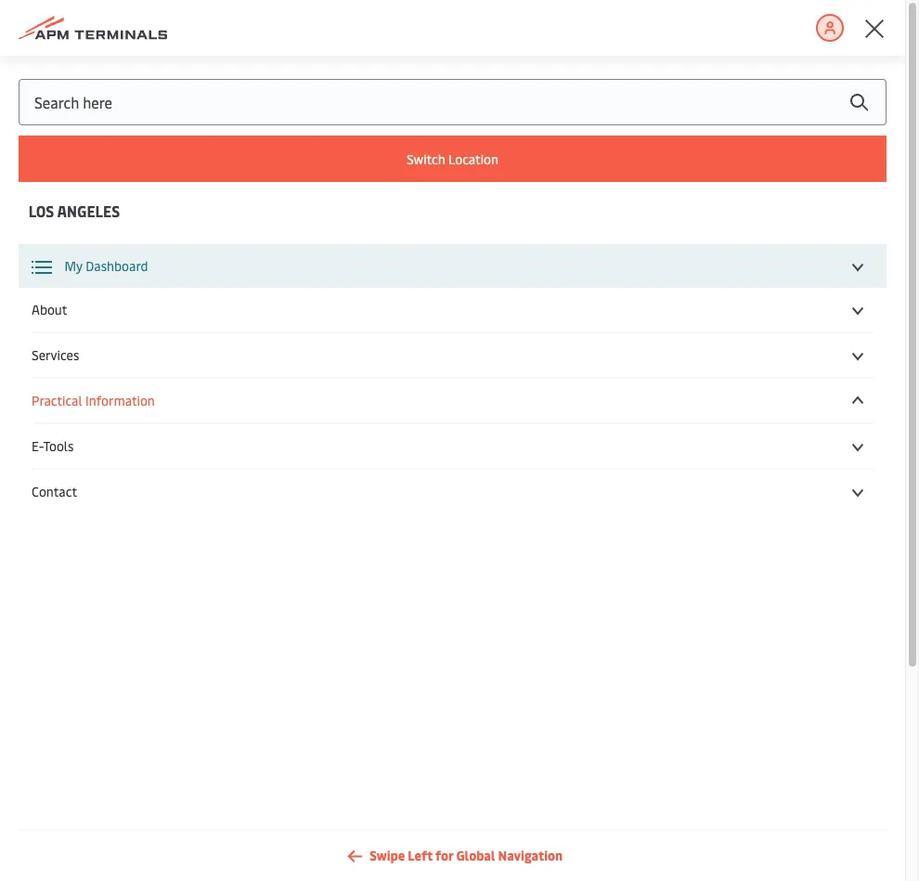 Task type: vqa. For each thing, say whether or not it's contained in the screenshot.
By at the left
no



Task type: describe. For each thing, give the bounding box(es) containing it.
swipe left for global navigation
[[370, 847, 563, 864]]

announce
[[96, 316, 161, 336]]

dashboard
[[86, 257, 148, 275]]

los angeles
[[29, 200, 120, 221]]

< los angeles
[[34, 60, 113, 78]]

1 horizontal spatial cargo
[[236, 316, 273, 336]]

cargo
[[296, 117, 432, 190]]

0 vertical spatial los
[[44, 60, 64, 78]]

contact button
[[32, 483, 874, 500]]

0 vertical spatial los angeles link
[[44, 60, 113, 78]]

- for - pre-announce hazardous cargo
[[58, 316, 64, 336]]

- upload hazardous cargo documentation
[[58, 269, 333, 290]]

1 vertical spatial hazardous
[[164, 316, 233, 336]]

1 vertical spatial los
[[29, 200, 54, 221]]

left
[[408, 847, 433, 864]]

1 vertical spatial angeles
[[57, 200, 120, 221]]

tools
[[43, 437, 74, 455]]

e-
[[32, 437, 43, 455]]

e-tools
[[32, 437, 74, 455]]

practical information button
[[32, 392, 874, 409]]

navigation
[[498, 847, 563, 864]]

practical
[[32, 392, 82, 409]]

global
[[456, 847, 495, 864]]

swipe
[[370, 847, 405, 864]]

services button
[[32, 346, 874, 364]]

documentation
[[231, 269, 333, 290]]

switch location button
[[19, 136, 887, 182]]

- pre-announce hazardous cargo
[[58, 316, 273, 336]]

Global search search field
[[19, 79, 887, 125]]

0 vertical spatial angeles
[[67, 60, 113, 78]]



Task type: locate. For each thing, give the bounding box(es) containing it.
location
[[448, 150, 499, 168]]

- left my
[[58, 269, 64, 290]]

1 vertical spatial -
[[58, 316, 64, 336]]

angeles right <
[[67, 60, 113, 78]]

switch location
[[407, 150, 499, 168]]

cargo down the documentation on the top left of the page
[[236, 316, 273, 336]]

hazardous up the - pre-announce hazardous cargo
[[118, 269, 187, 290]]

<
[[34, 60, 41, 78]]

angeles
[[67, 60, 113, 78], [57, 200, 120, 221]]

for
[[436, 847, 453, 864]]

los
[[44, 60, 64, 78], [29, 200, 54, 221]]

2 - from the top
[[58, 316, 64, 336]]

upload
[[67, 269, 115, 290]]

0 vertical spatial hazardous
[[118, 269, 187, 290]]

1 vertical spatial cargo
[[236, 316, 273, 336]]

contact
[[32, 483, 77, 500]]

e-tools button
[[32, 437, 874, 455]]

cargo up the - pre-announce hazardous cargo
[[190, 269, 227, 290]]

about button
[[32, 301, 874, 318]]

my dashboard
[[61, 257, 148, 275]]

- left pre- at the top left of page
[[58, 316, 64, 336]]

hazardous cargo
[[30, 117, 432, 190]]

hazardous down - upload hazardous cargo documentation
[[164, 316, 233, 336]]

about
[[32, 301, 67, 318]]

hazardous
[[118, 269, 187, 290], [164, 316, 233, 336]]

practical information
[[32, 392, 155, 409]]

my
[[64, 257, 82, 275]]

angeles up my
[[57, 200, 120, 221]]

switch
[[407, 150, 445, 168]]

cargo
[[190, 269, 227, 290], [236, 316, 273, 336]]

-
[[58, 269, 64, 290], [58, 316, 64, 336]]

los angeles link up my
[[0, 199, 149, 222]]

None submit
[[831, 79, 887, 125]]

1 vertical spatial los angeles link
[[0, 199, 149, 222]]

1 - from the top
[[58, 269, 64, 290]]

0 vertical spatial cargo
[[190, 269, 227, 290]]

- for - upload hazardous cargo documentation
[[58, 269, 64, 290]]

0 vertical spatial -
[[58, 269, 64, 290]]

los angeles link right <
[[44, 60, 113, 78]]

los angeles link
[[44, 60, 113, 78], [0, 199, 149, 222]]

information
[[85, 392, 155, 409]]

hazardous
[[30, 117, 282, 190]]

pre-
[[67, 316, 96, 336]]

my dashboard button
[[32, 257, 874, 275]]

0 horizontal spatial cargo
[[190, 269, 227, 290]]

services
[[32, 346, 79, 364]]



